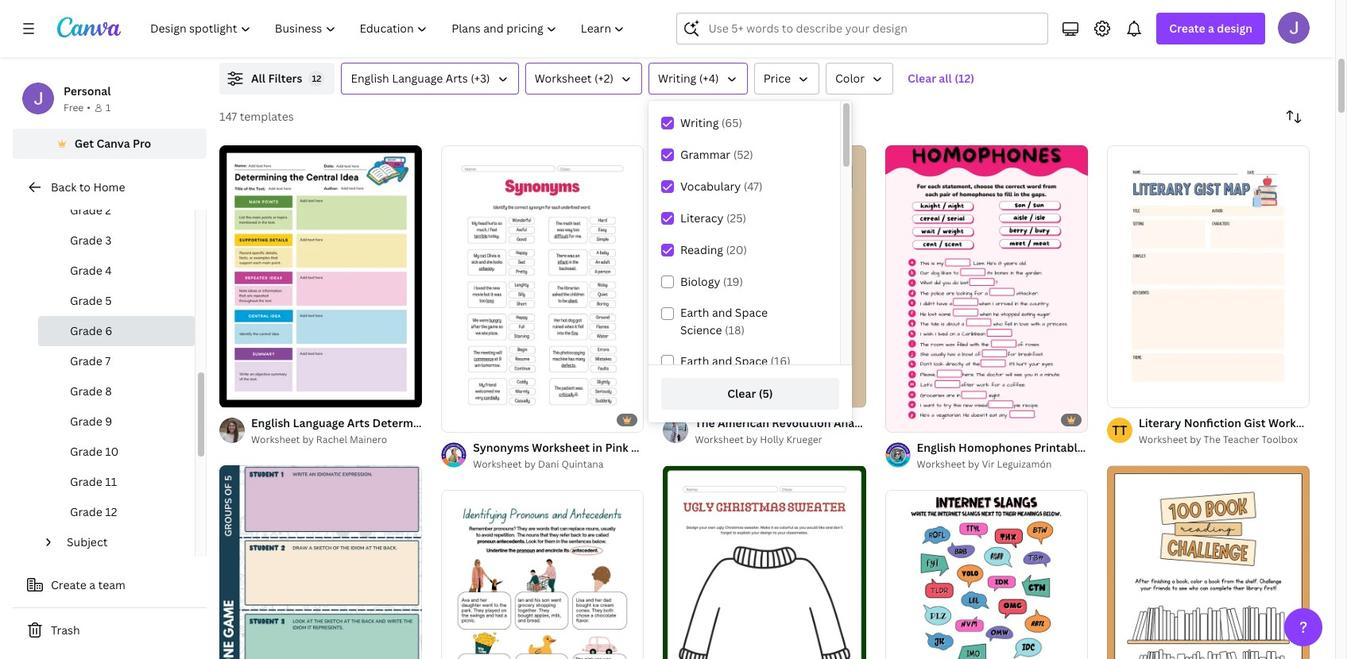 Task type: describe. For each thing, give the bounding box(es) containing it.
english homophones printable worksheet link
[[917, 440, 1144, 457]]

•
[[87, 101, 91, 114]]

12 filter options selected element
[[309, 71, 325, 87]]

space for (16)
[[735, 354, 768, 369]]

grade for grade 3
[[70, 233, 102, 248]]

canva inside get canva pro button
[[96, 136, 130, 151]]

worksheet by the teacher toolbox link
[[1139, 433, 1310, 449]]

grade 3 link
[[38, 226, 195, 256]]

grade 10
[[70, 444, 119, 459]]

a for team
[[89, 578, 95, 593]]

clear (5)
[[727, 386, 773, 401]]

back to home link
[[13, 172, 207, 203]]

writing (+4) button
[[649, 63, 748, 95]]

grade 8 link
[[38, 377, 195, 407]]

(65)
[[721, 115, 742, 130]]

grade 2
[[70, 203, 111, 218]]

teacher
[[1223, 433, 1259, 447]]

pronouns and  antecedents english worksheet in white green friendly hand drawn style image
[[441, 490, 644, 660]]

earth for earth and space (16)
[[680, 354, 709, 369]]

subject button
[[60, 528, 185, 558]]

3
[[105, 233, 112, 248]]

clear all (12)
[[908, 71, 974, 86]]

grade 3
[[70, 233, 112, 248]]

symbiotic relationships link
[[541, 10, 781, 28]]

top level navigation element
[[140, 13, 639, 45]]

lesson for motion
[[1122, 29, 1154, 42]]

the teacher toolbox image
[[1107, 418, 1132, 444]]

vir
[[982, 458, 995, 471]]

create a team button
[[13, 570, 207, 602]]

viruses
[[903, 11, 943, 26]]

back to home
[[51, 180, 125, 195]]

writing (65)
[[680, 115, 742, 130]]

price
[[763, 71, 791, 86]]

language
[[392, 71, 443, 86]]

lesson by dream bird designs link
[[1122, 28, 1347, 44]]

grammar (52)
[[680, 147, 753, 162]]

internet slangs printable worksheet image
[[885, 490, 1088, 660]]

english for english language arts (+3)
[[351, 71, 389, 86]]

reading
[[680, 242, 723, 257]]

2 1 of 2 from the left
[[1118, 389, 1141, 401]]

grade for grade 9
[[70, 414, 102, 429]]

by inside literary nonfiction gist worksheet in c worksheet by the teacher toolbox
[[1190, 433, 1201, 447]]

clear for clear all (12)
[[908, 71, 936, 86]]

all
[[251, 71, 266, 86]]

science
[[680, 323, 722, 338]]

christmas drawing worksheet in green and red simple style image
[[663, 466, 866, 660]]

(25)
[[726, 211, 746, 226]]

grade for grade 11
[[70, 474, 102, 490]]

grade 9
[[70, 414, 112, 429]]

7
[[105, 354, 111, 369]]

147 templates
[[219, 109, 294, 124]]

rachel
[[316, 433, 347, 447]]

the solar system lesson by canva creative studio
[[251, 11, 401, 42]]

color
[[835, 71, 865, 86]]

literary nonfiction gist worksheet in c worksheet by the teacher toolbox
[[1139, 416, 1347, 447]]

(18)
[[725, 323, 745, 338]]

lesson by ljr edu resources link
[[832, 28, 1071, 44]]

free •
[[64, 101, 91, 114]]

pro
[[133, 136, 151, 151]]

resources
[[920, 29, 967, 42]]

english homophones printable worksheet image
[[885, 146, 1088, 432]]

by inside the solar system lesson by canva creative studio
[[286, 29, 297, 42]]

canva inside the solar system lesson by canva creative studio
[[299, 29, 328, 42]]

grade 2 link
[[38, 196, 195, 226]]

tt link
[[1107, 418, 1132, 444]]

grade 10 link
[[38, 437, 195, 467]]

(16)
[[770, 354, 791, 369]]

leguizamón
[[997, 458, 1052, 471]]

the inside literary nonfiction gist worksheet in c worksheet by the teacher toolbox
[[1204, 433, 1221, 447]]

studio inside symbiotic relationships lesson by canva creative studio
[[661, 29, 692, 42]]

(19)
[[723, 274, 743, 289]]

and for earth and space (16)
[[712, 354, 732, 369]]

studio inside the solar system lesson by canva creative studio
[[371, 29, 401, 42]]

writing for writing (+4)
[[658, 71, 696, 86]]

create a design button
[[1157, 13, 1265, 45]]

100, 75, 50 and 25 book reading challenge english education worksheet in brown and cream fun sketch style image
[[1107, 466, 1310, 660]]

bacteria and viruses lesson by ljr edu resources
[[832, 11, 967, 42]]

grade 12 link
[[38, 498, 195, 528]]

bird
[[1203, 29, 1223, 42]]

by inside synonyms worksheet in pink simple style worksheet by dani quintana
[[524, 458, 536, 471]]

relationships
[[599, 11, 672, 26]]

1 horizontal spatial 2
[[248, 389, 253, 401]]

lesson by canva creative studio link for the solar system
[[251, 28, 491, 44]]

(20)
[[726, 242, 747, 257]]

earth for earth and space science
[[680, 305, 709, 320]]

0 horizontal spatial 1
[[106, 101, 111, 114]]

printable
[[1034, 440, 1084, 455]]

literacy
[[680, 211, 724, 226]]

the american revolution analyzing key figures, events, and ideas digital worksheet in cream playful style image
[[663, 145, 866, 408]]

motion and force lesson by dream bird designs
[[1122, 11, 1261, 42]]

english homophones printable worksheet worksheet by vir leguizamón
[[917, 440, 1144, 471]]

creative inside the solar system lesson by canva creative studio
[[330, 29, 369, 42]]

worksheet by vir leguizamón link
[[917, 457, 1088, 473]]

1 of 2 link for worksheet by the teacher toolbox
[[1107, 145, 1310, 408]]

by inside symbiotic relationships lesson by canva creative studio
[[576, 29, 587, 42]]

force
[[1187, 11, 1217, 26]]

(52)
[[733, 147, 753, 162]]

8
[[105, 384, 112, 399]]

simple
[[631, 440, 668, 455]]

designs
[[1225, 29, 1261, 42]]

motion and force image
[[1090, 0, 1347, 4]]

(+2)
[[594, 71, 614, 86]]

trash link
[[13, 615, 207, 647]]

by inside motion and force lesson by dream bird designs
[[1157, 29, 1168, 42]]

grade 8
[[70, 384, 112, 399]]

trash
[[51, 623, 80, 638]]

literary nonfiction gist worksheet in colorful simple style image
[[1107, 145, 1310, 408]]

dream
[[1170, 29, 1201, 42]]

2 horizontal spatial 1
[[1118, 389, 1123, 401]]

by inside the bacteria and viruses lesson by ljr edu resources
[[866, 29, 878, 42]]

filters
[[268, 71, 302, 86]]

grade 7
[[70, 354, 111, 369]]

10
[[105, 444, 119, 459]]

0 vertical spatial 12
[[312, 72, 321, 84]]

grade 9 link
[[38, 407, 195, 437]]

(12)
[[955, 71, 974, 86]]

english language arts (+3)
[[351, 71, 490, 86]]

writing (+4)
[[658, 71, 719, 86]]

pink
[[605, 440, 628, 455]]



Task type: locate. For each thing, give the bounding box(es) containing it.
lesson down symbiotic
[[541, 29, 574, 42]]

create for create a design
[[1169, 21, 1205, 36]]

1 horizontal spatial of
[[1125, 389, 1134, 401]]

and for motion and force lesson by dream bird designs
[[1164, 11, 1184, 26]]

earth
[[680, 305, 709, 320], [680, 354, 709, 369]]

4
[[105, 263, 112, 278]]

2 of from the left
[[1125, 389, 1134, 401]]

lesson for bacteria
[[832, 29, 864, 42]]

by down nonfiction
[[1190, 433, 1201, 447]]

(+3)
[[471, 71, 490, 86]]

the down nonfiction
[[1204, 433, 1221, 447]]

grade down to
[[70, 203, 102, 218]]

and inside motion and force lesson by dream bird designs
[[1164, 11, 1184, 26]]

by inside worksheet by rachel mainero 'link'
[[302, 433, 314, 447]]

clear inside button
[[908, 71, 936, 86]]

canva down relationships
[[590, 29, 618, 42]]

None search field
[[677, 13, 1049, 45]]

space inside earth and space science
[[735, 305, 768, 320]]

lesson inside the solar system lesson by canva creative studio
[[251, 29, 283, 42]]

grade left 9
[[70, 414, 102, 429]]

english left language
[[351, 71, 389, 86]]

arts
[[446, 71, 468, 86]]

and up ljr
[[880, 11, 900, 26]]

in left pink
[[592, 440, 603, 455]]

0 vertical spatial in
[[1329, 416, 1339, 431]]

by left vir
[[968, 458, 980, 471]]

synonyms worksheet in pink simple style image
[[441, 146, 644, 432]]

grade 11
[[70, 474, 117, 490]]

grade left 8
[[70, 384, 102, 399]]

by left rachel
[[302, 433, 314, 447]]

0 horizontal spatial 1 of 2
[[230, 389, 253, 401]]

2 creative from the left
[[621, 29, 659, 42]]

1 vertical spatial earth
[[680, 354, 709, 369]]

canva inside symbiotic relationships lesson by canva creative studio
[[590, 29, 618, 42]]

0 horizontal spatial canva
[[96, 136, 130, 151]]

and for bacteria and viruses lesson by ljr edu resources
[[880, 11, 900, 26]]

worksheet inside 'link'
[[251, 433, 300, 447]]

all
[[939, 71, 952, 86]]

1 earth from the top
[[680, 305, 709, 320]]

1 grade from the top
[[70, 203, 102, 218]]

1 horizontal spatial a
[[1208, 21, 1214, 36]]

by left the dani
[[524, 458, 536, 471]]

worksheet by holly krueger
[[695, 433, 822, 447]]

0 horizontal spatial create
[[51, 578, 87, 593]]

lesson by canva creative studio link down system
[[251, 28, 491, 44]]

0 vertical spatial english
[[351, 71, 389, 86]]

5
[[105, 293, 112, 308]]

canva down system
[[299, 29, 328, 42]]

earth and space science
[[680, 305, 768, 338]]

the inside the solar system lesson by canva creative studio
[[251, 11, 271, 26]]

studio down the solar system link
[[371, 29, 401, 42]]

style
[[671, 440, 699, 455]]

earth up science
[[680, 305, 709, 320]]

lesson down the bacteria
[[832, 29, 864, 42]]

holly
[[760, 433, 784, 447]]

1 vertical spatial the
[[1204, 433, 1221, 447]]

grade left 6
[[70, 323, 102, 339]]

1 horizontal spatial creative
[[621, 29, 659, 42]]

0 horizontal spatial clear
[[727, 386, 756, 401]]

homophones
[[959, 440, 1031, 455]]

english inside button
[[351, 71, 389, 86]]

11 grade from the top
[[70, 505, 102, 520]]

2 horizontal spatial 2
[[1136, 389, 1141, 401]]

lesson by canva creative studio link for symbiotic relationships
[[541, 28, 781, 44]]

1 vertical spatial writing
[[680, 115, 719, 130]]

writing up the grammar
[[680, 115, 719, 130]]

4 lesson from the left
[[1122, 29, 1154, 42]]

0 vertical spatial space
[[735, 305, 768, 320]]

a inside button
[[89, 578, 95, 593]]

grade up subject
[[70, 505, 102, 520]]

2 horizontal spatial canva
[[590, 29, 618, 42]]

solar
[[274, 11, 302, 26]]

grade left 7
[[70, 354, 102, 369]]

biology
[[680, 274, 720, 289]]

lesson for the
[[251, 29, 283, 42]]

1 horizontal spatial canva
[[299, 29, 328, 42]]

create a team
[[51, 578, 125, 593]]

(47)
[[744, 179, 763, 194]]

jacob simon image
[[1278, 12, 1310, 44]]

1 creative from the left
[[330, 29, 369, 42]]

0 horizontal spatial 2
[[105, 203, 111, 218]]

worksheet by rachel mainero
[[251, 433, 387, 447]]

1 horizontal spatial lesson by canva creative studio link
[[541, 28, 781, 44]]

1 horizontal spatial create
[[1169, 21, 1205, 36]]

0 horizontal spatial 12
[[105, 505, 117, 520]]

1 space from the top
[[735, 305, 768, 320]]

7 grade from the top
[[70, 384, 102, 399]]

home
[[93, 180, 125, 195]]

grade 5 link
[[38, 286, 195, 316]]

creative inside symbiotic relationships lesson by canva creative studio
[[621, 29, 659, 42]]

a for design
[[1208, 21, 1214, 36]]

space for science
[[735, 305, 768, 320]]

0 vertical spatial clear
[[908, 71, 936, 86]]

lesson by canva creative studio link
[[251, 28, 491, 44], [541, 28, 781, 44]]

by inside the worksheet by holly krueger link
[[746, 433, 758, 447]]

in inside literary nonfiction gist worksheet in c worksheet by the teacher toolbox
[[1329, 416, 1339, 431]]

Sort by button
[[1278, 101, 1310, 133]]

2 1 of 2 link from the left
[[1107, 145, 1310, 408]]

lesson down solar
[[251, 29, 283, 42]]

bacteria
[[832, 11, 877, 26]]

worksheet (+2)
[[535, 71, 614, 86]]

and for earth and space science
[[712, 305, 732, 320]]

0 horizontal spatial of
[[237, 389, 246, 401]]

by down solar
[[286, 29, 297, 42]]

motion
[[1122, 11, 1161, 26]]

Search search field
[[708, 14, 1038, 44]]

biology (19)
[[680, 274, 743, 289]]

writing for writing (65)
[[680, 115, 719, 130]]

and inside the bacteria and viruses lesson by ljr edu resources
[[880, 11, 900, 26]]

2 earth from the top
[[680, 354, 709, 369]]

motion and force link
[[1122, 10, 1347, 28]]

to
[[79, 180, 91, 195]]

grade for grade 12
[[70, 505, 102, 520]]

1 of 2 link
[[219, 145, 422, 408], [1107, 145, 1310, 408]]

1 horizontal spatial 1 of 2
[[1118, 389, 1141, 401]]

free
[[64, 101, 84, 114]]

1 vertical spatial create
[[51, 578, 87, 593]]

grade 12
[[70, 505, 117, 520]]

grade
[[70, 203, 102, 218], [70, 233, 102, 248], [70, 263, 102, 278], [70, 293, 102, 308], [70, 323, 102, 339], [70, 354, 102, 369], [70, 384, 102, 399], [70, 414, 102, 429], [70, 444, 102, 459], [70, 474, 102, 490], [70, 505, 102, 520]]

12 inside "link"
[[105, 505, 117, 520]]

worksheet by holly krueger link
[[695, 433, 866, 449]]

grade for grade 8
[[70, 384, 102, 399]]

3 grade from the top
[[70, 263, 102, 278]]

grade for grade 2
[[70, 203, 102, 218]]

2 studio from the left
[[661, 29, 692, 42]]

studio down symbiotic relationships link
[[661, 29, 692, 42]]

worksheet by dani quintana link
[[473, 457, 644, 473]]

earth down science
[[680, 354, 709, 369]]

space left (16)
[[735, 354, 768, 369]]

clear left (5)
[[727, 386, 756, 401]]

bacteria and viruses link
[[832, 10, 1071, 28]]

english inside the english homophones printable worksheet worksheet by vir leguizamón
[[917, 440, 956, 455]]

get canva pro
[[74, 136, 151, 151]]

reading (20)
[[680, 242, 747, 257]]

grade left 5
[[70, 293, 102, 308]]

1 horizontal spatial english
[[917, 440, 956, 455]]

worksheet (+2) button
[[525, 63, 642, 95]]

the left solar
[[251, 11, 271, 26]]

0 vertical spatial earth
[[680, 305, 709, 320]]

8 grade from the top
[[70, 414, 102, 429]]

canva left pro
[[96, 136, 130, 151]]

4 grade from the top
[[70, 293, 102, 308]]

1 of 2 link for worksheet by rachel mainero
[[219, 145, 422, 408]]

earth inside earth and space science
[[680, 305, 709, 320]]

grammar
[[680, 147, 731, 162]]

in inside synonyms worksheet in pink simple style worksheet by dani quintana
[[592, 440, 603, 455]]

1 vertical spatial space
[[735, 354, 768, 369]]

personal
[[64, 83, 111, 99]]

0 horizontal spatial english
[[351, 71, 389, 86]]

1 vertical spatial english
[[917, 440, 956, 455]]

grade for grade 10
[[70, 444, 102, 459]]

lesson
[[251, 29, 283, 42], [541, 29, 574, 42], [832, 29, 864, 42], [1122, 29, 1154, 42]]

and up dream
[[1164, 11, 1184, 26]]

1 lesson from the left
[[251, 29, 283, 42]]

studio
[[371, 29, 401, 42], [661, 29, 692, 42]]

9 grade from the top
[[70, 444, 102, 459]]

krueger
[[786, 433, 822, 447]]

by left dream
[[1157, 29, 1168, 42]]

creative
[[330, 29, 369, 42], [621, 29, 659, 42]]

lesson down motion
[[1122, 29, 1154, 42]]

clear (5) button
[[661, 378, 839, 410]]

by inside the english homophones printable worksheet worksheet by vir leguizamón
[[968, 458, 980, 471]]

1 horizontal spatial clear
[[908, 71, 936, 86]]

ljr
[[880, 29, 897, 42]]

english language arts (+3) button
[[341, 63, 519, 95]]

the
[[251, 11, 271, 26], [1204, 433, 1221, 447]]

grade for grade 5
[[70, 293, 102, 308]]

0 vertical spatial a
[[1208, 21, 1214, 36]]

creative down relationships
[[621, 29, 659, 42]]

all filters
[[251, 71, 302, 86]]

0 vertical spatial the
[[251, 11, 271, 26]]

system
[[305, 11, 345, 26]]

english for english homophones printable worksheet worksheet by vir leguizamón
[[917, 440, 956, 455]]

0 horizontal spatial creative
[[330, 29, 369, 42]]

1 vertical spatial clear
[[727, 386, 756, 401]]

1 horizontal spatial studio
[[661, 29, 692, 42]]

6
[[105, 323, 112, 339]]

grade left 4
[[70, 263, 102, 278]]

0 horizontal spatial lesson by canva creative studio link
[[251, 28, 491, 44]]

lesson inside symbiotic relationships lesson by canva creative studio
[[541, 29, 574, 42]]

2
[[105, 203, 111, 218], [248, 389, 253, 401], [1136, 389, 1141, 401]]

by down symbiotic
[[576, 29, 587, 42]]

1 vertical spatial in
[[592, 440, 603, 455]]

of
[[237, 389, 246, 401], [1125, 389, 1134, 401]]

0 horizontal spatial studio
[[371, 29, 401, 42]]

the teacher toolbox element
[[1107, 418, 1132, 444]]

0 vertical spatial create
[[1169, 21, 1205, 36]]

1 1 of 2 link from the left
[[219, 145, 422, 408]]

by left the holly
[[746, 433, 758, 447]]

1 horizontal spatial in
[[1329, 416, 1339, 431]]

grade left '10'
[[70, 444, 102, 459]]

vocabulary
[[680, 179, 741, 194]]

create
[[1169, 21, 1205, 36], [51, 578, 87, 593]]

english language arts determining central idea digital worksheet in colorful grid style image
[[219, 145, 422, 408]]

1 horizontal spatial 1
[[230, 389, 235, 401]]

1 studio from the left
[[371, 29, 401, 42]]

0 horizontal spatial in
[[592, 440, 603, 455]]

grade left 11
[[70, 474, 102, 490]]

clear all (12) button
[[900, 63, 982, 95]]

grade left 3
[[70, 233, 102, 248]]

12 right filters
[[312, 72, 321, 84]]

literary nonfiction gist worksheet in c link
[[1139, 415, 1347, 433]]

mainero
[[350, 433, 387, 447]]

grade for grade 4
[[70, 263, 102, 278]]

1 vertical spatial a
[[89, 578, 95, 593]]

space up (18)
[[735, 305, 768, 320]]

0 horizontal spatial a
[[89, 578, 95, 593]]

2 space from the top
[[735, 354, 768, 369]]

and inside earth and space science
[[712, 305, 732, 320]]

10 grade from the top
[[70, 474, 102, 490]]

lesson by canva creative studio link down relationships
[[541, 28, 781, 44]]

clear
[[908, 71, 936, 86], [727, 386, 756, 401]]

clear for clear (5)
[[727, 386, 756, 401]]

0 horizontal spatial the
[[251, 11, 271, 26]]

worksheet inside button
[[535, 71, 592, 86]]

subject
[[67, 535, 108, 550]]

lesson inside motion and force lesson by dream bird designs
[[1122, 29, 1154, 42]]

telephone game (gartic phone) english idioms worksheet image
[[219, 466, 422, 660]]

a inside dropdown button
[[1208, 21, 1214, 36]]

create a design
[[1169, 21, 1253, 36]]

grade for grade 6
[[70, 323, 102, 339]]

in left c
[[1329, 416, 1339, 431]]

by left ljr
[[866, 29, 878, 42]]

12 down 11
[[105, 505, 117, 520]]

team
[[98, 578, 125, 593]]

lesson inside the bacteria and viruses lesson by ljr edu resources
[[832, 29, 864, 42]]

0 vertical spatial writing
[[658, 71, 696, 86]]

grade for grade 7
[[70, 354, 102, 369]]

6 grade from the top
[[70, 354, 102, 369]]

2 inside grade 2 link
[[105, 203, 111, 218]]

1 horizontal spatial 12
[[312, 72, 321, 84]]

writing left (+4)
[[658, 71, 696, 86]]

and up (18)
[[712, 305, 732, 320]]

clear inside button
[[727, 386, 756, 401]]

and down (18)
[[712, 354, 732, 369]]

english left homophones
[[917, 440, 956, 455]]

create for create a team
[[51, 578, 87, 593]]

symbiotic
[[541, 11, 596, 26]]

1 horizontal spatial the
[[1204, 433, 1221, 447]]

1 vertical spatial 12
[[105, 505, 117, 520]]

2 lesson from the left
[[541, 29, 574, 42]]

canva
[[299, 29, 328, 42], [590, 29, 618, 42], [96, 136, 130, 151]]

symbiotic relationships lesson by canva creative studio
[[541, 11, 692, 42]]

1 horizontal spatial 1 of 2 link
[[1107, 145, 1310, 408]]

3 lesson from the left
[[832, 29, 864, 42]]

creative down the solar system link
[[330, 29, 369, 42]]

edu
[[900, 29, 917, 42]]

1 lesson by canva creative studio link from the left
[[251, 28, 491, 44]]

5 grade from the top
[[70, 323, 102, 339]]

writing inside button
[[658, 71, 696, 86]]

space
[[735, 305, 768, 320], [735, 354, 768, 369]]

9
[[105, 414, 112, 429]]

0 horizontal spatial 1 of 2 link
[[219, 145, 422, 408]]

1 1 of 2 from the left
[[230, 389, 253, 401]]

toolbox
[[1262, 433, 1298, 447]]

clear left all
[[908, 71, 936, 86]]

nonfiction
[[1184, 416, 1241, 431]]

1 of from the left
[[237, 389, 246, 401]]

2 grade from the top
[[70, 233, 102, 248]]

grade 5
[[70, 293, 112, 308]]

create inside button
[[51, 578, 87, 593]]

create inside dropdown button
[[1169, 21, 1205, 36]]

grade inside "link"
[[70, 505, 102, 520]]

2 lesson by canva creative studio link from the left
[[541, 28, 781, 44]]

quintana
[[561, 458, 604, 471]]



Task type: vqa. For each thing, say whether or not it's contained in the screenshot.
the right 'Clear'
yes



